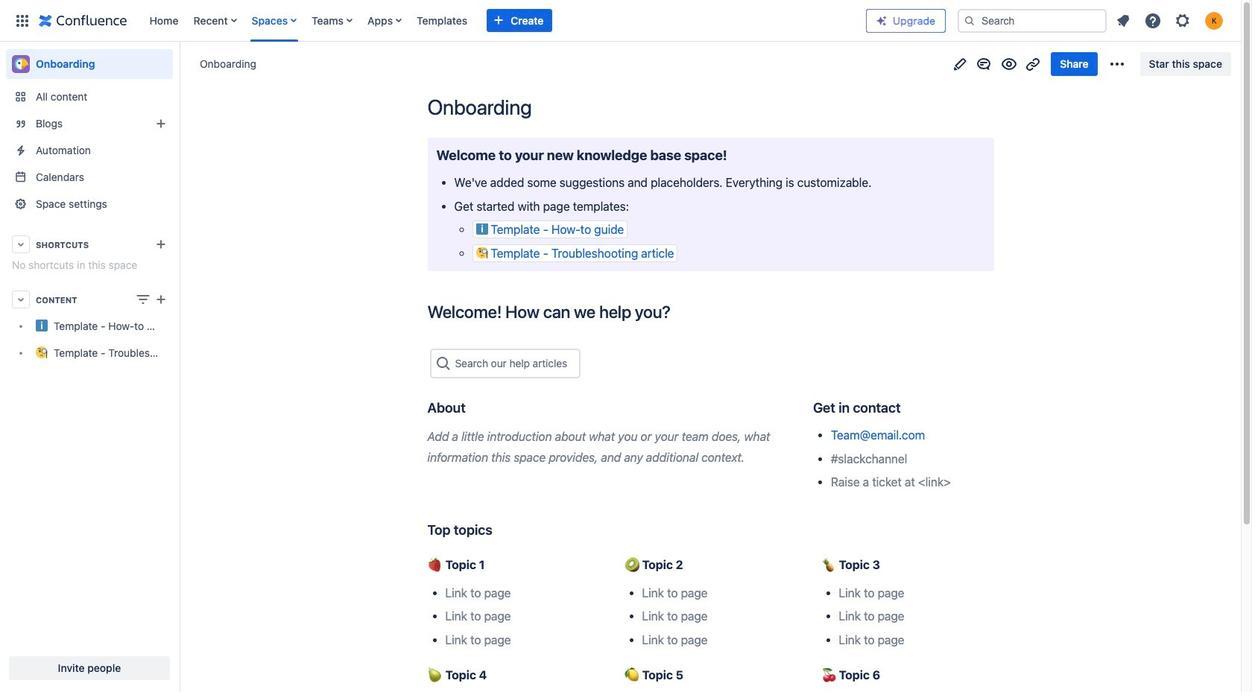 Task type: vqa. For each thing, say whether or not it's contained in the screenshot.
second Unstar this space image from the top of the page
no



Task type: locate. For each thing, give the bounding box(es) containing it.
create image
[[152, 291, 170, 309]]

1 horizontal spatial copy image
[[491, 521, 509, 539]]

0 horizontal spatial list
[[142, 0, 867, 41]]

add shortcut image
[[152, 236, 170, 254]]

start watching image
[[1001, 55, 1019, 73]]

0 horizontal spatial copy image
[[464, 399, 482, 417]]

list for the premium image
[[1110, 7, 1233, 34]]

list
[[142, 0, 867, 41], [1110, 7, 1233, 34]]

banner
[[0, 0, 1242, 42]]

copy image
[[726, 146, 744, 164]]

:face_with_monocle: image
[[476, 247, 488, 259]]

change view image
[[134, 291, 152, 309]]

1 horizontal spatial list
[[1110, 7, 1233, 34]]

None text field
[[455, 355, 458, 373]]

None search field
[[958, 9, 1108, 32]]

appswitcher icon image
[[13, 12, 31, 29]]

collapse sidebar image
[[163, 49, 195, 79]]

1 vertical spatial copy image
[[464, 399, 482, 417]]

:information_source: image
[[476, 223, 488, 235]]

2 vertical spatial copy image
[[491, 521, 509, 539]]

tree
[[6, 313, 173, 367]]

edit this page image
[[952, 55, 970, 73]]

confluence image
[[39, 12, 127, 29], [39, 12, 127, 29]]

copy image
[[669, 303, 687, 321], [464, 399, 482, 417], [491, 521, 509, 539]]

0 vertical spatial copy image
[[669, 303, 687, 321]]

:face_with_monocle: image
[[476, 247, 488, 259]]



Task type: describe. For each thing, give the bounding box(es) containing it.
your profile and preferences image
[[1206, 12, 1224, 29]]

Search field
[[958, 9, 1108, 32]]

global element
[[9, 0, 867, 41]]

:information_source: image
[[476, 223, 488, 235]]

help icon image
[[1145, 12, 1163, 29]]

search image
[[964, 15, 976, 26]]

copy link image
[[1025, 55, 1043, 73]]

notification icon image
[[1115, 12, 1133, 29]]

more actions image
[[1109, 55, 1127, 73]]

settings icon image
[[1175, 12, 1193, 29]]

space element
[[0, 42, 179, 693]]

magnifying glass image
[[434, 355, 452, 373]]

tree inside space element
[[6, 313, 173, 367]]

2 horizontal spatial copy image
[[669, 303, 687, 321]]

list for appswitcher icon
[[142, 0, 867, 41]]

create a blog image
[[152, 115, 170, 133]]

premium image
[[876, 15, 888, 26]]



